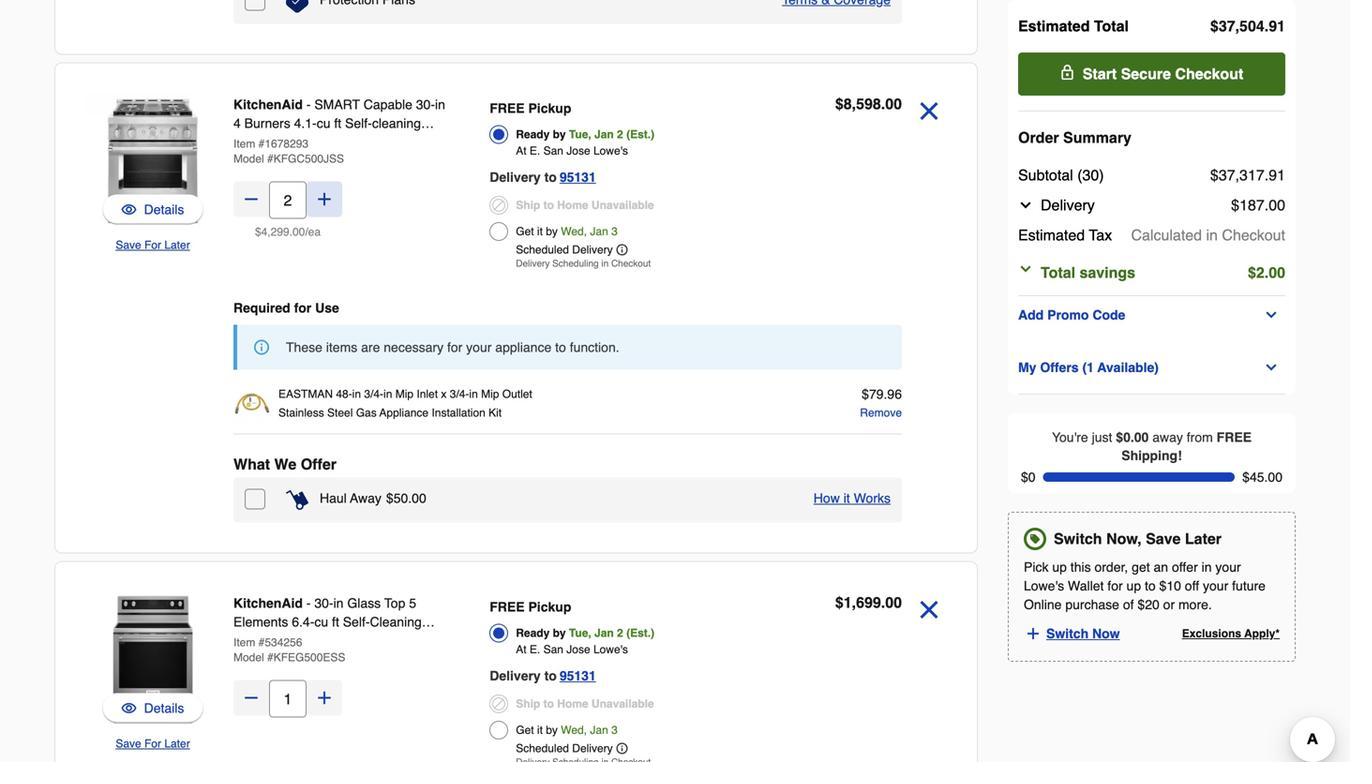 Task type: locate. For each thing, give the bounding box(es) containing it.
0 vertical spatial details
[[144, 202, 184, 217]]

1 tue, from the top
[[569, 128, 591, 141]]

steel) inside 30-in glass top 5 elements 6.4-cu ft self-cleaning convection oven freestanding electric range (stainless steel)
[[384, 652, 418, 667]]

2 (est.) from the top
[[626, 627, 655, 640]]

2 save for later from the top
[[116, 737, 190, 751]]

1 vertical spatial ft
[[332, 615, 339, 630]]

3/4- right 48- at the left of page
[[364, 388, 384, 401]]

- for $ 1,699 .00
[[306, 596, 311, 611]]

in right scheduling
[[601, 258, 609, 269]]

1 vertical spatial delivery to 95131
[[490, 669, 596, 684]]

in right capable
[[435, 97, 445, 112]]

free pickup for $ 1,699 .00
[[490, 600, 571, 615]]

1 91 from the top
[[1269, 17, 1286, 35]]

save down quickview image
[[116, 737, 141, 751]]

1 get from the top
[[516, 225, 534, 238]]

2 save for later button from the top
[[116, 735, 190, 753]]

2 95131 from the top
[[560, 669, 596, 684]]

0 vertical spatial freestanding
[[338, 135, 414, 150]]

cleaning
[[370, 615, 422, 630]]

x
[[441, 388, 447, 401]]

1 vertical spatial tue,
[[569, 627, 591, 640]]

1 95131 from the top
[[560, 170, 596, 185]]

0 vertical spatial for
[[144, 239, 161, 252]]

2 chevron down image from the top
[[1018, 262, 1033, 277]]

tag filled image
[[1027, 531, 1044, 548]]

2 95131 button from the top
[[560, 665, 596, 687]]

unavailable
[[592, 199, 654, 212], [592, 698, 654, 711]]

91 right 37,504
[[1269, 17, 1286, 35]]

0 horizontal spatial 30-
[[314, 596, 333, 611]]

oven inside 30-in glass top 5 elements 6.4-cu ft self-cleaning convection oven freestanding electric range (stainless steel)
[[303, 633, 334, 648]]

- up 6.4-
[[306, 596, 311, 611]]

2 san from the top
[[543, 643, 563, 656]]

model inside item #534256 model #kfeg500ess
[[233, 651, 264, 664]]

cu inside 30-in glass top 5 elements 6.4-cu ft self-cleaning convection oven freestanding electric range (stainless steel)
[[314, 615, 328, 630]]

1 vertical spatial switch
[[1046, 627, 1089, 642]]

self- down smart in the left of the page
[[345, 116, 372, 131]]

2 ship to home unavailable from the top
[[516, 698, 654, 711]]

home for $ 1,699 .00
[[557, 698, 588, 711]]

1 vertical spatial save for later button
[[116, 735, 190, 753]]

total up start
[[1094, 17, 1129, 35]]

1 (est.) from the top
[[626, 128, 655, 141]]

get it by wed, jan 3
[[516, 225, 618, 238], [516, 724, 618, 737]]

gas down #1678293 at top left
[[272, 153, 296, 168]]

in inside pick up this order, get an offer in your lowe's wallet for up to $10 off your future online purchase of $20 or more.
[[1202, 560, 1212, 575]]

1 stepper number input field with increment and decrement buttons number field from the top
[[269, 181, 307, 219]]

ship for $ 8,598 .00
[[516, 199, 540, 212]]

0 vertical spatial your
[[466, 340, 492, 355]]

plus image down 'online'
[[1025, 626, 1042, 642]]

2 remove item image from the top
[[913, 594, 945, 626]]

0 vertical spatial later
[[164, 239, 190, 252]]

your up future
[[1216, 560, 1241, 575]]

1 95131 button from the top
[[560, 166, 596, 188]]

total savings
[[1041, 264, 1136, 281]]

item inside item #1678293 model #kfgc500jss
[[233, 137, 255, 150]]

your left appliance
[[466, 340, 492, 355]]

1 pickup from the top
[[528, 101, 571, 116]]

block image
[[490, 196, 508, 215], [490, 695, 508, 714]]

95131 for $ 1,699 .00
[[560, 669, 596, 684]]

convection inside smart capable 30-in 4 burners 4.1-cu ft self-cleaning convection oven freestanding smart gas range (stainless steel)
[[233, 135, 299, 150]]

0 vertical spatial save for later button
[[116, 236, 190, 255]]

1 remove item image from the top
[[913, 95, 945, 127]]

$ for $ 8,598 .00
[[835, 95, 844, 113]]

oven inside smart capable 30-in 4 burners 4.1-cu ft self-cleaning convection oven freestanding smart gas range (stainless steel)
[[303, 135, 334, 150]]

self- for $ 1,699 .00
[[343, 615, 370, 630]]

0 vertical spatial jose
[[567, 144, 590, 158]]

haul
[[320, 491, 347, 506]]

(est.) for $ 8,598 .00
[[626, 128, 655, 141]]

0 vertical spatial home
[[557, 199, 588, 212]]

0 vertical spatial 30-
[[416, 97, 435, 112]]

2 estimated from the top
[[1018, 226, 1085, 244]]

freestanding inside smart capable 30-in 4 burners 4.1-cu ft self-cleaning convection oven freestanding smart gas range (stainless steel)
[[338, 135, 414, 150]]

remove item image right $ 8,598 .00
[[913, 95, 945, 127]]

2 free pickup from the top
[[490, 600, 571, 615]]

0 vertical spatial ship to home unavailable
[[516, 199, 654, 212]]

jan
[[595, 128, 614, 141], [590, 225, 608, 238], [595, 627, 614, 640], [590, 724, 608, 737]]

91 for $ 37,317 . 91
[[1269, 166, 1286, 184]]

chevron down image
[[1264, 308, 1279, 323], [1264, 360, 1279, 375]]

now,
[[1106, 530, 1142, 548]]

2 scheduled delivery from the top
[[516, 742, 613, 755]]

add promo code link
[[1018, 304, 1286, 326]]

2 chevron down image from the top
[[1264, 360, 1279, 375]]

1 vertical spatial up
[[1127, 579, 1141, 594]]

save for later button down quickview icon
[[116, 236, 190, 255]]

switch now
[[1046, 627, 1120, 642]]

at for $ 8,598 .00
[[516, 144, 527, 158]]

ft inside smart capable 30-in 4 burners 4.1-cu ft self-cleaning convection oven freestanding smart gas range (stainless steel)
[[334, 116, 341, 131]]

you're
[[1052, 430, 1088, 445]]

freestanding for $ 1,699 .00
[[338, 633, 414, 648]]

plus image inside switch now button
[[1025, 626, 1042, 642]]

0 vertical spatial delivery to 95131
[[490, 170, 596, 185]]

mip up 'kit'
[[481, 388, 499, 401]]

1 vertical spatial ship to home unavailable
[[516, 698, 654, 711]]

wed,
[[561, 225, 587, 238], [561, 724, 587, 737]]

0 vertical spatial ft
[[334, 116, 341, 131]]

1 vertical spatial lowe's
[[1024, 579, 1064, 594]]

(stainless down glass
[[322, 652, 380, 667]]

kitchenaid for $ 8,598 .00
[[233, 97, 303, 112]]

1 wed, from the top
[[561, 225, 587, 238]]

total down estimated tax
[[1041, 264, 1076, 281]]

checkout for calculated in checkout
[[1222, 226, 1286, 244]]

in left glass
[[333, 596, 344, 611]]

1 horizontal spatial up
[[1127, 579, 1141, 594]]

0 vertical spatial at
[[516, 144, 527, 158]]

for right necessary
[[447, 340, 463, 355]]

0 vertical spatial wed,
[[561, 225, 587, 238]]

unavailable for $ 1,699 .00
[[592, 698, 654, 711]]

cu inside smart capable 30-in 4 burners 4.1-cu ft self-cleaning convection oven freestanding smart gas range (stainless steel)
[[317, 116, 331, 131]]

model down #534256
[[233, 651, 264, 664]]

0.00
[[1123, 430, 1149, 445]]

0 vertical spatial save
[[116, 239, 141, 252]]

shipping!
[[1122, 448, 1182, 463]]

1 ready from the top
[[516, 128, 550, 141]]

at e. san jose lowe's
[[516, 144, 628, 158], [516, 643, 628, 656]]

3 for $ 1,699 .00
[[611, 724, 618, 737]]

kitchenaid - up "elements"
[[233, 596, 314, 611]]

what
[[233, 456, 270, 473]]

30-in glass top 5 elements 6.4-cu ft self-cleaning convection oven freestanding electric range (stainless steel) image
[[85, 592, 220, 727]]

(est.)
[[626, 128, 655, 141], [626, 627, 655, 640]]

0 vertical spatial cu
[[317, 116, 331, 131]]

switch now, save later
[[1054, 530, 1222, 548]]

ready for $ 1,699 .00
[[516, 627, 550, 640]]

1 vertical spatial ready
[[516, 627, 550, 640]]

1 vertical spatial estimated
[[1018, 226, 1085, 244]]

1 convection from the top
[[233, 135, 299, 150]]

0 vertical spatial get it by wed, jan 3
[[516, 225, 618, 238]]

1 vertical spatial info image
[[254, 340, 269, 355]]

pick
[[1024, 560, 1049, 575]]

1 kitchenaid - from the top
[[233, 97, 314, 112]]

1 freestanding from the top
[[338, 135, 414, 150]]

1 san from the top
[[543, 144, 563, 158]]

cu
[[317, 116, 331, 131], [314, 615, 328, 630]]

item up electric
[[233, 636, 255, 649]]

1 item from the top
[[233, 137, 255, 150]]

for for $ 1,699 .00
[[144, 737, 161, 751]]

exclusions apply*
[[1182, 627, 1280, 641]]

.00 for $ 4,299 .00 /ea
[[289, 226, 305, 239]]

estimated up secure icon
[[1018, 17, 1090, 35]]

in inside smart capable 30-in 4 burners 4.1-cu ft self-cleaning convection oven freestanding smart gas range (stainless steel)
[[435, 97, 445, 112]]

range up plus icon
[[300, 153, 339, 168]]

2 details from the top
[[144, 701, 184, 716]]

up
[[1052, 560, 1067, 575], [1127, 579, 1141, 594]]

later down 30-in glass top 5 elements 6.4-cu ft self-cleaning convection oven freestanding electric range (stainless steel) image
[[164, 737, 190, 751]]

free for $ 8,598 .00
[[490, 101, 525, 116]]

lowe's
[[593, 144, 628, 158], [1024, 579, 1064, 594], [593, 643, 628, 656]]

block image for $ 1,699 .00
[[490, 695, 508, 714]]

1 vertical spatial 30-
[[314, 596, 333, 611]]

summary
[[1063, 129, 1132, 146]]

oven up #kfgc500jss
[[303, 135, 334, 150]]

to inside pick up this order, get an offer in your lowe's wallet for up to $10 off your future online purchase of $20 or more.
[[1145, 579, 1156, 594]]

2 - from the top
[[306, 596, 311, 611]]

2 pickup from the top
[[528, 600, 571, 615]]

lowe's for $ 8,598 .00
[[593, 144, 628, 158]]

checkout right scheduling
[[611, 258, 651, 269]]

plus image
[[1025, 626, 1042, 642], [315, 689, 334, 707]]

1 vertical spatial kitchenaid -
[[233, 596, 314, 611]]

1 kitchenaid from the top
[[233, 97, 303, 112]]

up up of
[[1127, 579, 1141, 594]]

1 save for later from the top
[[116, 239, 190, 252]]

save for later button for $ 8,598 .00
[[116, 236, 190, 255]]

oven up #kfeg500ess
[[303, 633, 334, 648]]

for
[[294, 301, 312, 316], [447, 340, 463, 355], [1108, 579, 1123, 594]]

get it by wed, jan 3 for $ 1,699 .00
[[516, 724, 618, 737]]

2 block image from the top
[[490, 695, 508, 714]]

1 home from the top
[[557, 199, 588, 212]]

$20
[[1138, 597, 1160, 612]]

2 scheduled from the top
[[516, 742, 569, 755]]

minus image
[[242, 689, 261, 707]]

0 vertical spatial tue,
[[569, 128, 591, 141]]

2 delivery to 95131 from the top
[[490, 669, 596, 684]]

free
[[490, 101, 525, 116], [1217, 430, 1252, 445], [490, 600, 525, 615]]

chevron down image for delivery
[[1018, 198, 1033, 213]]

or
[[1163, 597, 1175, 612]]

0 vertical spatial oven
[[303, 135, 334, 150]]

2 unavailable from the top
[[592, 698, 654, 711]]

self- for $ 8,598 .00
[[345, 116, 372, 131]]

stepper number input field with increment and decrement buttons number field right minus icon
[[269, 680, 307, 718]]

1 vertical spatial jose
[[567, 643, 590, 656]]

2 for from the top
[[144, 737, 161, 751]]

save down quickview icon
[[116, 239, 141, 252]]

0 vertical spatial lowe's
[[593, 144, 628, 158]]

e.
[[530, 144, 540, 158], [530, 643, 540, 656]]

1 vertical spatial chevron down image
[[1264, 360, 1279, 375]]

0 vertical spatial at e. san jose lowe's
[[516, 144, 628, 158]]

1 vertical spatial e.
[[530, 643, 540, 656]]

your right off at the right of page
[[1203, 579, 1229, 594]]

ft inside 30-in glass top 5 elements 6.4-cu ft self-cleaning convection oven freestanding electric range (stainless steel)
[[332, 615, 339, 630]]

checkout down 37,504
[[1175, 65, 1244, 83]]

1 save for later button from the top
[[116, 236, 190, 255]]

this
[[1071, 560, 1091, 575]]

1 horizontal spatial for
[[447, 340, 463, 355]]

$ 2 .00
[[1248, 264, 1286, 281]]

at for $ 1,699 .00
[[516, 643, 527, 656]]

2 vertical spatial your
[[1203, 579, 1229, 594]]

4,299
[[261, 226, 289, 239]]

1 get it by wed, jan 3 from the top
[[516, 225, 618, 238]]

estimated total
[[1018, 17, 1129, 35]]

how it works button
[[814, 489, 891, 508]]

later up offer
[[1185, 530, 1222, 548]]

details right quickview icon
[[144, 202, 184, 217]]

2 get it by wed, jan 3 from the top
[[516, 724, 618, 737]]

.00 for $ 1,699 .00
[[881, 594, 902, 611]]

now
[[1092, 627, 1120, 642]]

in
[[435, 97, 445, 112], [1206, 226, 1218, 244], [601, 258, 609, 269], [352, 388, 361, 401], [384, 388, 392, 401], [469, 388, 478, 401], [1202, 560, 1212, 575], [333, 596, 344, 611]]

offer
[[301, 456, 337, 473]]

scheduled delivery for $ 1,699 .00
[[516, 742, 613, 755]]

0 vertical spatial ship
[[516, 199, 540, 212]]

glass
[[347, 596, 381, 611]]

2 ship from the top
[[516, 698, 540, 711]]

2 3/4- from the left
[[450, 388, 469, 401]]

up left this
[[1052, 560, 1067, 575]]

secure
[[1121, 65, 1171, 83]]

for down order,
[[1108, 579, 1123, 594]]

#kfgc500jss
[[267, 152, 344, 165]]

subtotal
[[1018, 166, 1073, 184]]

0 vertical spatial for
[[294, 301, 312, 316]]

1 model from the top
[[233, 152, 264, 165]]

0 vertical spatial item
[[233, 137, 255, 150]]

2 ready by tue, jan 2 (est.) from the top
[[516, 627, 655, 640]]

model inside item #1678293 model #kfgc500jss
[[233, 152, 264, 165]]

savings
[[1080, 264, 1136, 281]]

ship
[[516, 199, 540, 212], [516, 698, 540, 711]]

2 at from the top
[[516, 643, 527, 656]]

2 vertical spatial lowe's
[[593, 643, 628, 656]]

1 vertical spatial (est.)
[[626, 627, 655, 640]]

by
[[553, 128, 566, 141], [546, 225, 558, 238], [553, 627, 566, 640], [546, 724, 558, 737]]

1 details from the top
[[144, 202, 184, 217]]

1 vertical spatial at
[[516, 643, 527, 656]]

chevron down image for add promo code
[[1264, 308, 1279, 323]]

1 vertical spatial for
[[447, 340, 463, 355]]

1 at from the top
[[516, 144, 527, 158]]

2 convection from the top
[[233, 633, 299, 648]]

cu for $ 8,598 .00
[[317, 116, 331, 131]]

/ea
[[305, 226, 321, 239]]

remove item image right $ 1,699 .00
[[913, 594, 945, 626]]

option group for $ 8,598 .00
[[490, 95, 750, 274]]

chevron down image for my offers (1 available)
[[1264, 360, 1279, 375]]

.00 for $ 187 .00
[[1265, 196, 1286, 214]]

1 unavailable from the top
[[592, 199, 654, 212]]

ft
[[334, 116, 341, 131], [332, 615, 339, 630]]

jose
[[567, 144, 590, 158], [567, 643, 590, 656]]

2 vertical spatial it
[[537, 724, 543, 737]]

model for $ 1,699 .00
[[233, 651, 264, 664]]

(stainless down the cleaning
[[342, 153, 400, 168]]

convection
[[233, 135, 299, 150], [233, 633, 299, 648]]

gas inside eastman 48-in 3/4-in mip inlet x 3/4-in mip outlet stainless steel gas appliance installation kit
[[356, 406, 377, 420]]

chevron down image down subtotal
[[1018, 198, 1033, 213]]

secure image
[[1060, 65, 1075, 80]]

2 91 from the top
[[1269, 166, 1286, 184]]

2 e. from the top
[[530, 643, 540, 656]]

details right quickview image
[[144, 701, 184, 716]]

checkout down the 187
[[1222, 226, 1286, 244]]

0 vertical spatial free pickup
[[490, 101, 571, 116]]

kitchenaid -
[[233, 97, 314, 112], [233, 596, 314, 611]]

save up an
[[1146, 530, 1181, 548]]

2 at e. san jose lowe's from the top
[[516, 643, 628, 656]]

1 free pickup from the top
[[490, 101, 571, 116]]

appliance
[[379, 406, 429, 420]]

0 vertical spatial kitchenaid
[[233, 97, 303, 112]]

freestanding inside 30-in glass top 5 elements 6.4-cu ft self-cleaning convection oven freestanding electric range (stainless steel)
[[338, 633, 414, 648]]

it
[[537, 225, 543, 238], [844, 491, 850, 506], [537, 724, 543, 737]]

later for $ 8,598 .00
[[164, 239, 190, 252]]

1 delivery to 95131 from the top
[[490, 170, 596, 185]]

0 vertical spatial range
[[300, 153, 339, 168]]

1 vertical spatial save for later
[[116, 737, 190, 751]]

0 vertical spatial 95131
[[560, 170, 596, 185]]

1 horizontal spatial 30-
[[416, 97, 435, 112]]

save for later for $ 8,598 .00
[[116, 239, 190, 252]]

1 ready by tue, jan 2 (est.) from the top
[[516, 128, 655, 141]]

0 vertical spatial scheduled delivery
[[516, 243, 613, 256]]

for down smart capable 30-in 4 burners 4.1-cu ft self-cleaning convection oven freestanding smart gas range (stainless steel) image
[[144, 239, 161, 252]]

freestanding down the cleaning
[[338, 135, 414, 150]]

self- inside smart capable 30-in 4 burners 4.1-cu ft self-cleaning convection oven freestanding smart gas range (stainless steel)
[[345, 116, 372, 131]]

Stepper number input field with increment and decrement buttons number field
[[269, 181, 307, 219], [269, 680, 307, 718]]

2 horizontal spatial for
[[1108, 579, 1123, 594]]

chevron down image
[[1018, 198, 1033, 213], [1018, 262, 1033, 277]]

ft down smart in the left of the page
[[334, 116, 341, 131]]

for left use
[[294, 301, 312, 316]]

2 . from the top
[[1265, 166, 1269, 184]]

0 vertical spatial .
[[1265, 17, 1269, 35]]

for for $ 8,598 .00
[[144, 239, 161, 252]]

mip up appliance
[[395, 388, 414, 401]]

save
[[116, 239, 141, 252], [1146, 530, 1181, 548], [116, 737, 141, 751]]

2
[[617, 128, 623, 141], [1256, 264, 1265, 281], [617, 627, 623, 640]]

wed, for $ 1,699 .00
[[561, 724, 587, 737]]

later down smart capable 30-in 4 burners 4.1-cu ft self-cleaning convection oven freestanding smart gas range (stainless steel) image
[[164, 239, 190, 252]]

2 ready from the top
[[516, 627, 550, 640]]

1 option group from the top
[[490, 95, 750, 274]]

91 up $ 187 .00
[[1269, 166, 1286, 184]]

2 option group from the top
[[490, 594, 750, 762]]

for down 30-in glass top 5 elements 6.4-cu ft self-cleaning convection oven freestanding electric range (stainless steel) image
[[144, 737, 161, 751]]

1 scheduled from the top
[[516, 243, 569, 256]]

1 vertical spatial at e. san jose lowe's
[[516, 643, 628, 656]]

0 horizontal spatial gas
[[272, 153, 296, 168]]

get for $ 1,699 .00
[[516, 724, 534, 737]]

2 3 from the top
[[611, 724, 618, 737]]

lowe's inside pick up this order, get an offer in your lowe's wallet for up to $10 off your future online purchase of $20 or more.
[[1024, 579, 1064, 594]]

1 3/4- from the left
[[364, 388, 384, 401]]

steel) down the cleaning
[[403, 153, 438, 168]]

chevron down image inside my offers (1 available) link
[[1264, 360, 1279, 375]]

self- down glass
[[343, 615, 370, 630]]

$ for $ 4,299 .00 /ea
[[255, 226, 261, 239]]

it for $ 1,699 .00
[[537, 724, 543, 737]]

1 horizontal spatial mip
[[481, 388, 499, 401]]

2 kitchenaid from the top
[[233, 596, 303, 611]]

3/4- right "x"
[[450, 388, 469, 401]]

0 vertical spatial ready
[[516, 128, 550, 141]]

remove item image
[[913, 95, 945, 127], [913, 594, 945, 626]]

1 vertical spatial scheduled delivery
[[516, 742, 613, 755]]

capable
[[364, 97, 412, 112]]

1 e. from the top
[[530, 144, 540, 158]]

0 vertical spatial option group
[[490, 95, 750, 274]]

jose for $ 8,598 .00
[[567, 144, 590, 158]]

self- inside 30-in glass top 5 elements 6.4-cu ft self-cleaning convection oven freestanding electric range (stainless steel)
[[343, 615, 370, 630]]

start secure checkout
[[1083, 65, 1244, 83]]

2 tue, from the top
[[569, 627, 591, 640]]

1 vertical spatial home
[[557, 698, 588, 711]]

details for $ 8,598 .00
[[144, 202, 184, 217]]

0 vertical spatial get
[[516, 225, 534, 238]]

cu up #kfeg500ess
[[314, 615, 328, 630]]

plus image down #kfeg500ess
[[315, 689, 334, 707]]

these
[[286, 340, 322, 355]]

save for later down quickview icon
[[116, 239, 190, 252]]

2 oven from the top
[[303, 633, 334, 648]]

in right offer
[[1202, 560, 1212, 575]]

$0
[[1021, 470, 1036, 485]]

get for $ 8,598 .00
[[516, 225, 534, 238]]

1 vertical spatial unavailable
[[592, 698, 654, 711]]

function.
[[570, 340, 619, 355]]

switch inside button
[[1046, 627, 1089, 642]]

checkout inside the start secure checkout button
[[1175, 65, 1244, 83]]

1 vertical spatial .
[[1265, 166, 1269, 184]]

gas inside smart capable 30-in 4 burners 4.1-cu ft self-cleaning convection oven freestanding smart gas range (stainless steel)
[[272, 153, 296, 168]]

stepper number input field with increment and decrement buttons number field for $ 1,699 .00
[[269, 680, 307, 718]]

1 ship to home unavailable from the top
[[516, 199, 654, 212]]

1 chevron down image from the top
[[1264, 308, 1279, 323]]

1 oven from the top
[[303, 135, 334, 150]]

1 ship from the top
[[516, 199, 540, 212]]

1 vertical spatial chevron down image
[[1018, 262, 1033, 277]]

remove button
[[860, 404, 902, 422]]

95131 button for $ 1,699 .00
[[560, 665, 596, 687]]

1 jose from the top
[[567, 144, 590, 158]]

estimated for estimated tax
[[1018, 226, 1085, 244]]

ft right 6.4-
[[332, 615, 339, 630]]

1 vertical spatial convection
[[233, 633, 299, 648]]

estimated left tax
[[1018, 226, 1085, 244]]

$ for $ 37,317 . 91
[[1210, 166, 1219, 184]]

gas right steel
[[356, 406, 377, 420]]

0 vertical spatial self-
[[345, 116, 372, 131]]

freestanding down cleaning on the left of page
[[338, 633, 414, 648]]

save for later button down quickview image
[[116, 735, 190, 753]]

convection down "elements"
[[233, 633, 299, 648]]

0 vertical spatial chevron down image
[[1018, 198, 1033, 213]]

1 . from the top
[[1265, 17, 1269, 35]]

wed, for $ 8,598 .00
[[561, 225, 587, 238]]

1 vertical spatial later
[[1185, 530, 1222, 548]]

info image
[[617, 244, 628, 256], [254, 340, 269, 355], [617, 743, 628, 754]]

0 vertical spatial (est.)
[[626, 128, 655, 141]]

2 stepper number input field with increment and decrement buttons number field from the top
[[269, 680, 307, 718]]

save for later down quickview image
[[116, 737, 190, 751]]

1 vertical spatial free pickup
[[490, 600, 571, 615]]

oven for $ 1,699 .00
[[303, 633, 334, 648]]

model down 4 on the top left of the page
[[233, 152, 264, 165]]

1 vertical spatial gas
[[356, 406, 377, 420]]

delivery
[[490, 170, 541, 185], [1041, 196, 1095, 214], [572, 243, 613, 256], [516, 258, 550, 269], [490, 669, 541, 684], [572, 742, 613, 755]]

delivery to 95131 for $ 8,598 .00
[[490, 170, 596, 185]]

30- inside smart capable 30-in 4 burners 4.1-cu ft self-cleaning convection oven freestanding smart gas range (stainless steel)
[[416, 97, 435, 112]]

- for $ 8,598 .00
[[306, 97, 311, 112]]

1 3 from the top
[[611, 225, 618, 238]]

1 estimated from the top
[[1018, 17, 1090, 35]]

2 get from the top
[[516, 724, 534, 737]]

$ for $ 37,504 . 91
[[1210, 17, 1219, 35]]

1 horizontal spatial gas
[[356, 406, 377, 420]]

1 block image from the top
[[490, 196, 508, 215]]

stepper number input field with increment and decrement buttons number field up $ 4,299 .00 /ea
[[269, 181, 307, 219]]

cleaning
[[372, 116, 421, 131]]

pickup for $ 8,598 .00
[[528, 101, 571, 116]]

order,
[[1095, 560, 1128, 575]]

1 vertical spatial range
[[280, 652, 319, 667]]

2 freestanding from the top
[[338, 633, 414, 648]]

kitchenaid
[[233, 97, 303, 112], [233, 596, 303, 611]]

pickup
[[528, 101, 571, 116], [528, 600, 571, 615]]

ft for $ 8,598 .00
[[334, 116, 341, 131]]

in right calculated
[[1206, 226, 1218, 244]]

kitchenaid up burners on the top left
[[233, 97, 303, 112]]

1 vertical spatial self-
[[343, 615, 370, 630]]

in inside 30-in glass top 5 elements 6.4-cu ft self-cleaning convection oven freestanding electric range (stainless steel)
[[333, 596, 344, 611]]

1 vertical spatial checkout
[[1222, 226, 1286, 244]]

1 vertical spatial get
[[516, 724, 534, 737]]

2 jose from the top
[[567, 643, 590, 656]]

(stainless inside 30-in glass top 5 elements 6.4-cu ft self-cleaning convection oven freestanding electric range (stainless steel)
[[322, 652, 380, 667]]

2 model from the top
[[233, 651, 264, 664]]

$
[[1210, 17, 1219, 35], [835, 95, 844, 113], [1210, 166, 1219, 184], [1231, 196, 1240, 214], [255, 226, 261, 239], [1248, 264, 1256, 281], [1116, 430, 1123, 445], [386, 491, 394, 506], [835, 594, 844, 611]]

san for $ 8,598 .00
[[543, 144, 563, 158]]

elements
[[233, 615, 288, 630]]

2 vertical spatial later
[[164, 737, 190, 751]]

1 chevron down image from the top
[[1018, 198, 1033, 213]]

kitchenaid up "elements"
[[233, 596, 303, 611]]

1 vertical spatial get it by wed, jan 3
[[516, 724, 618, 737]]

2 kitchenaid - from the top
[[233, 596, 314, 611]]

lowe's for $ 1,699 .00
[[593, 643, 628, 656]]

switch down 'online'
[[1046, 627, 1089, 642]]

home
[[557, 199, 588, 212], [557, 698, 588, 711]]

0 vertical spatial scheduled
[[516, 243, 569, 256]]

95131 button
[[560, 166, 596, 188], [560, 665, 596, 687]]

30- up 6.4-
[[314, 596, 333, 611]]

2 item from the top
[[233, 636, 255, 649]]

2 home from the top
[[557, 698, 588, 711]]

block image for $ 8,598 .00
[[490, 196, 508, 215]]

mip
[[395, 388, 414, 401], [481, 388, 499, 401]]

30- inside 30-in glass top 5 elements 6.4-cu ft self-cleaning convection oven freestanding electric range (stainless steel)
[[314, 596, 333, 611]]

range down #534256
[[280, 652, 319, 667]]

item up the smart at the top left of the page
[[233, 137, 255, 150]]

unavailable for $ 8,598 .00
[[592, 199, 654, 212]]

1 scheduled delivery from the top
[[516, 243, 613, 256]]

item inside item #534256 model #kfeg500ess
[[233, 636, 255, 649]]

chevron down image for total savings
[[1018, 262, 1033, 277]]

1 vertical spatial for
[[144, 737, 161, 751]]

$ for $ 1,699 .00
[[835, 594, 844, 611]]

- up the 4.1-
[[306, 97, 311, 112]]

convection inside 30-in glass top 5 elements 6.4-cu ft self-cleaning convection oven freestanding electric range (stainless steel)
[[233, 633, 299, 648]]

1 vertical spatial ship
[[516, 698, 540, 711]]

2 vertical spatial free
[[490, 600, 525, 615]]

.
[[1265, 17, 1269, 35], [1265, 166, 1269, 184]]

cu down smart in the left of the page
[[317, 116, 331, 131]]

1 at e. san jose lowe's from the top
[[516, 144, 628, 158]]

30- up the cleaning
[[416, 97, 435, 112]]

steel)
[[403, 153, 438, 168], [384, 652, 418, 667]]

convection down burners on the top left
[[233, 135, 299, 150]]

1 vertical spatial 95131
[[560, 669, 596, 684]]

it inside button
[[844, 491, 850, 506]]

option group
[[490, 95, 750, 274], [490, 594, 750, 762]]

0 vertical spatial free
[[490, 101, 525, 116]]

1 - from the top
[[306, 97, 311, 112]]

2 wed, from the top
[[561, 724, 587, 737]]

protection plan filled image
[[286, 0, 308, 13]]

required
[[233, 301, 290, 316]]

1 for from the top
[[144, 239, 161, 252]]

kitchenaid - up burners on the top left
[[233, 97, 314, 112]]

1 vertical spatial 3
[[611, 724, 618, 737]]

switch up this
[[1054, 530, 1102, 548]]

(1
[[1083, 360, 1094, 375]]

1 horizontal spatial 3/4-
[[450, 388, 469, 401]]

chevron down image up add at the top of page
[[1018, 262, 1033, 277]]

1 vertical spatial san
[[543, 643, 563, 656]]

1 vertical spatial 95131 button
[[560, 665, 596, 687]]

ready by tue, jan 2 (est.) for $ 8,598 .00
[[516, 128, 655, 141]]

0 vertical spatial (stainless
[[342, 153, 400, 168]]

just
[[1092, 430, 1112, 445]]

1 vertical spatial wed,
[[561, 724, 587, 737]]

chevron down image inside add promo code link
[[1264, 308, 1279, 323]]

steel) down cleaning on the left of page
[[384, 652, 418, 667]]

get it by wed, jan 3 for $ 8,598 .00
[[516, 225, 618, 238]]



Task type: vqa. For each thing, say whether or not it's contained in the screenshot.
Item
yes



Task type: describe. For each thing, give the bounding box(es) containing it.
what we offer
[[233, 456, 337, 473]]

items
[[326, 340, 357, 355]]

stepper number input field with increment and decrement buttons number field for $ 8,598 .00
[[269, 181, 307, 219]]

tue, for $ 1,699 .00
[[569, 627, 591, 640]]

(est.) for $ 1,699 .00
[[626, 627, 655, 640]]

save for later for $ 1,699 .00
[[116, 737, 190, 751]]

ship to home unavailable for $ 1,699 .00
[[516, 698, 654, 711]]

convection for $ 8,598 .00
[[233, 135, 299, 150]]

start
[[1083, 65, 1117, 83]]

quickview image
[[122, 200, 137, 219]]

free shipping!
[[1122, 430, 1252, 463]]

an
[[1154, 560, 1168, 575]]

0 vertical spatial up
[[1052, 560, 1067, 575]]

#1678293
[[258, 137, 309, 150]]

1 vertical spatial save
[[1146, 530, 1181, 548]]

scheduled for $ 1,699 .00
[[516, 742, 569, 755]]

order summary
[[1018, 129, 1132, 146]]

installation
[[432, 406, 486, 420]]

remove item image for $ 8,598 .00
[[913, 95, 945, 127]]

item #1678293 model #kfgc500jss
[[233, 137, 344, 165]]

free pickup for $ 8,598 .00
[[490, 101, 571, 116]]

from
[[1187, 430, 1213, 445]]

works
[[854, 491, 891, 506]]

how
[[814, 491, 840, 506]]

outlet
[[502, 388, 532, 401]]

quickview image
[[122, 699, 137, 718]]

1 mip from the left
[[395, 388, 414, 401]]

get
[[1132, 560, 1150, 575]]

delivery scheduling in checkout
[[516, 258, 651, 269]]

plus image
[[315, 190, 334, 209]]

2 for $ 8,598 .00
[[617, 128, 623, 141]]

.00 for $ 2 .00
[[1265, 264, 1286, 281]]

electric
[[233, 652, 277, 667]]

free inside free shipping!
[[1217, 430, 1252, 445]]

at e. san jose lowe's for $ 8,598 .00
[[516, 144, 628, 158]]

0 vertical spatial total
[[1094, 17, 1129, 35]]

more.
[[1179, 597, 1212, 612]]

add
[[1018, 308, 1044, 323]]

ready for $ 8,598 .00
[[516, 128, 550, 141]]

haul away filled image
[[286, 489, 308, 511]]

$79.96 remove
[[860, 387, 902, 420]]

smart capable 30-in 4 burners 4.1-cu ft self-cleaning convection oven freestanding smart gas range (stainless steel) image
[[85, 93, 220, 228]]

(stainless inside smart capable 30-in 4 burners 4.1-cu ft self-cleaning convection oven freestanding smart gas range (stainless steel)
[[342, 153, 400, 168]]

48-
[[336, 388, 352, 401]]

it for $ 8,598 .00
[[537, 225, 543, 238]]

remove item image for $ 1,699 .00
[[913, 594, 945, 626]]

#kfeg500ess
[[267, 651, 345, 664]]

home for $ 8,598 .00
[[557, 199, 588, 212]]

appliance
[[495, 340, 552, 355]]

$ for $ 2 .00
[[1248, 264, 1256, 281]]

pickup for $ 1,699 .00
[[528, 600, 571, 615]]

future
[[1232, 579, 1266, 594]]

offers
[[1040, 360, 1079, 375]]

91 for $ 37,504 . 91
[[1269, 17, 1286, 35]]

online
[[1024, 597, 1062, 612]]

scheduled for $ 8,598 .00
[[516, 243, 569, 256]]

$79.96
[[862, 387, 902, 402]]

off
[[1185, 579, 1199, 594]]

smart
[[233, 153, 268, 168]]

info image for $ 1,699 .00
[[617, 743, 628, 754]]

kit
[[489, 406, 502, 420]]

scheduled delivery for $ 8,598 .00
[[516, 243, 613, 256]]

away
[[1153, 430, 1183, 445]]

kitchenaid for $ 1,699 .00
[[233, 596, 303, 611]]

details for $ 1,699 .00
[[144, 701, 184, 716]]

for inside pick up this order, get an offer in your lowe's wallet for up to $10 off your future online purchase of $20 or more.
[[1108, 579, 1123, 594]]

ship for $ 1,699 .00
[[516, 698, 540, 711]]

checkout for start secure checkout
[[1175, 65, 1244, 83]]

code
[[1093, 308, 1126, 323]]

1 vertical spatial your
[[1216, 560, 1241, 575]]

$ for $ 187 .00
[[1231, 196, 1240, 214]]

save for $ 8,598 .00
[[116, 239, 141, 252]]

. for 37,317
[[1265, 166, 1269, 184]]

steel) inside smart capable 30-in 4 burners 4.1-cu ft self-cleaning convection oven freestanding smart gas range (stainless steel)
[[403, 153, 438, 168]]

switch for switch now
[[1046, 627, 1089, 642]]

item for $ 8,598 .00
[[233, 137, 255, 150]]

#534256
[[258, 636, 302, 649]]

save for later button for $ 1,699 .00
[[116, 735, 190, 753]]

smart
[[314, 97, 360, 112]]

inlet
[[417, 388, 438, 401]]

wallet
[[1068, 579, 1104, 594]]

order
[[1018, 129, 1059, 146]]

item for $ 1,699 .00
[[233, 636, 255, 649]]

oven for $ 8,598 .00
[[303, 135, 334, 150]]

tax
[[1089, 226, 1112, 244]]

e. for $ 8,598 .00
[[530, 144, 540, 158]]

kitchenaid - for $ 1,699 .00
[[233, 596, 314, 611]]

3 for $ 8,598 .00
[[611, 225, 618, 238]]

haul away $ 50 .00
[[320, 491, 426, 506]]

1 vertical spatial plus image
[[315, 689, 334, 707]]

2 mip from the left
[[481, 388, 499, 401]]

free for $ 1,699 .00
[[490, 600, 525, 615]]

we
[[274, 456, 297, 473]]

48-in 3/4-in mip inlet x 3/4-in mip outlet stainless steel gas appliance installation kit image
[[233, 385, 271, 422]]

6.4-
[[292, 615, 314, 630]]

you're just $ 0.00
[[1052, 430, 1149, 445]]

away
[[350, 491, 382, 506]]

5
[[409, 596, 416, 611]]

187
[[1240, 196, 1265, 214]]

switch for switch now, save later
[[1054, 530, 1102, 548]]

eastman
[[278, 388, 333, 401]]

$ 37,317 . 91
[[1210, 166, 1286, 184]]

$ 1,699 .00
[[835, 594, 902, 611]]

$10
[[1159, 579, 1181, 594]]

4
[[233, 116, 241, 131]]

later for $ 1,699 .00
[[164, 737, 190, 751]]

0 horizontal spatial for
[[294, 301, 312, 316]]

estimated tax
[[1018, 226, 1112, 244]]

4.1-
[[294, 116, 317, 131]]

minus image
[[242, 190, 261, 209]]

info image for $ 8,598 .00
[[617, 244, 628, 256]]

apply*
[[1244, 627, 1280, 641]]

in up the installation
[[469, 388, 478, 401]]

these items are necessary for your appliance to function.
[[286, 340, 619, 355]]

$ 4,299 .00 /ea
[[255, 226, 321, 239]]

tue, for $ 8,598 .00
[[569, 128, 591, 141]]

ft for $ 1,699 .00
[[332, 615, 339, 630]]

jose for $ 1,699 .00
[[567, 643, 590, 656]]

remove
[[860, 406, 902, 420]]

item #534256 model #kfeg500ess
[[233, 636, 345, 664]]

range inside smart capable 30-in 4 burners 4.1-cu ft self-cleaning convection oven freestanding smart gas range (stainless steel)
[[300, 153, 339, 168]]

50
[[394, 491, 408, 506]]

1,699
[[844, 594, 881, 611]]

available)
[[1098, 360, 1159, 375]]

calculated
[[1131, 226, 1202, 244]]

range inside 30-in glass top 5 elements 6.4-cu ft self-cleaning convection oven freestanding electric range (stainless steel)
[[280, 652, 319, 667]]

eastman 48-in 3/4-in mip inlet x 3/4-in mip outlet stainless steel gas appliance installation kit
[[278, 388, 532, 420]]

in up steel
[[352, 388, 361, 401]]

(30)
[[1078, 166, 1104, 184]]

.00 for $ 8,598 .00
[[881, 95, 902, 113]]

1 vertical spatial total
[[1041, 264, 1076, 281]]

estimated for estimated total
[[1018, 17, 1090, 35]]

pick up this order, get an offer in your lowe's wallet for up to $10 off your future online purchase of $20 or more.
[[1024, 560, 1266, 612]]

subtotal (30)
[[1018, 166, 1104, 184]]

start secure checkout button
[[1018, 53, 1286, 96]]

exclusions
[[1182, 627, 1242, 641]]

save for $ 1,699 .00
[[116, 737, 141, 751]]

in up appliance
[[384, 388, 392, 401]]

calculated in checkout
[[1131, 226, 1286, 244]]

95131 button for $ 8,598 .00
[[560, 166, 596, 188]]

95131 for $ 8,598 .00
[[560, 170, 596, 185]]

ship to home unavailable for $ 8,598 .00
[[516, 199, 654, 212]]

top
[[384, 596, 405, 611]]

cu for $ 1,699 .00
[[314, 615, 328, 630]]

ready by tue, jan 2 (est.) for $ 1,699 .00
[[516, 627, 655, 640]]

of
[[1123, 597, 1134, 612]]

$ 37,504 . 91
[[1210, 17, 1286, 35]]

checkout inside option group
[[611, 258, 651, 269]]

option group for $ 1,699 .00
[[490, 594, 750, 762]]

1 vertical spatial 2
[[1256, 264, 1265, 281]]

8,598
[[844, 95, 881, 113]]

2 for $ 1,699 .00
[[617, 627, 623, 640]]

my offers (1 available)
[[1018, 360, 1159, 375]]



